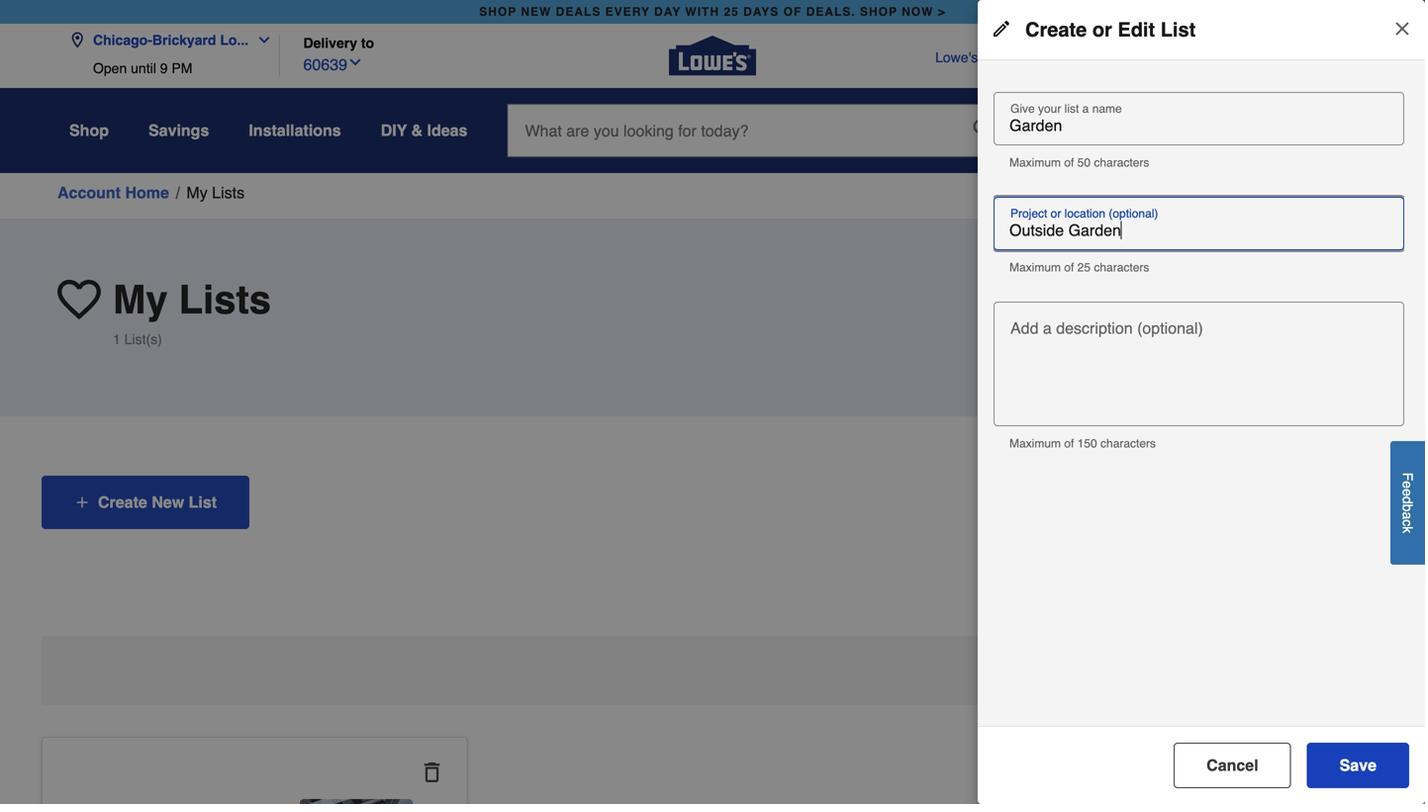 Task type: vqa. For each thing, say whether or not it's contained in the screenshot.
>
yes



Task type: locate. For each thing, give the bounding box(es) containing it.
0 horizontal spatial lowe's
[[936, 50, 978, 65]]

to
[[361, 35, 374, 51]]

1 vertical spatial create
[[98, 494, 147, 512]]

save
[[1340, 757, 1377, 775]]

a
[[1400, 512, 1416, 520]]

characters
[[1094, 156, 1150, 170], [1094, 261, 1150, 275], [1101, 437, 1156, 451]]

diy & ideas button
[[381, 113, 468, 149]]

2 vertical spatial maximum
[[1010, 437, 1061, 451]]

create up the center
[[1026, 18, 1087, 41]]

lists
[[1106, 144, 1131, 157], [212, 184, 245, 202], [179, 277, 271, 323]]

of for 150
[[1065, 437, 1075, 451]]

open until 9 pm
[[93, 60, 192, 76]]

3 maximum from the top
[[1010, 437, 1061, 451]]

0 vertical spatial create
[[1026, 18, 1087, 41]]

1 vertical spatial 25
[[1078, 261, 1091, 275]]

None search field
[[507, 104, 1048, 176]]

search image
[[974, 119, 993, 139]]

1 vertical spatial my lists
[[187, 184, 245, 202]]

1 vertical spatial lists
[[212, 184, 245, 202]]

e up b
[[1400, 489, 1416, 497]]

1 horizontal spatial my
[[187, 184, 208, 202]]

close image
[[1393, 19, 1413, 39]]

1 horizontal spatial shop
[[860, 5, 898, 19]]

0 horizontal spatial my
[[113, 277, 168, 323]]

my lists 1 list(s)
[[113, 277, 271, 348]]

1 vertical spatial list
[[189, 494, 217, 512]]

lowe's
[[936, 50, 978, 65], [1280, 50, 1323, 65]]

ad
[[1239, 50, 1256, 65]]

2 maximum from the top
[[1010, 261, 1061, 275]]

None text field
[[1002, 221, 1397, 241], [1002, 330, 1397, 417], [1002, 221, 1397, 241], [1002, 330, 1397, 417]]

2 vertical spatial lists
[[179, 277, 271, 323]]

None text field
[[1002, 116, 1397, 136]]

shop
[[69, 121, 109, 140]]

1 horizontal spatial lowe's
[[1280, 50, 1323, 65]]

0 vertical spatial of
[[1065, 156, 1075, 170]]

account home
[[57, 184, 169, 202]]

lowe's left pro on the top right of page
[[1280, 50, 1323, 65]]

characters for maximum of 50 characters
[[1094, 156, 1150, 170]]

50
[[1078, 156, 1091, 170]]

0 horizontal spatial my lists
[[187, 184, 245, 202]]

1 shop from the left
[[479, 5, 517, 19]]

my up 'list(s)'
[[113, 277, 168, 323]]

list inside button
[[189, 494, 217, 512]]

my lists
[[1087, 144, 1131, 157], [187, 184, 245, 202]]

shop
[[479, 5, 517, 19], [860, 5, 898, 19]]

1 of from the top
[[1065, 156, 1075, 170]]

lowe's home improvement logo image
[[669, 12, 756, 100]]

list up status
[[1161, 18, 1196, 41]]

1
[[113, 332, 121, 348]]

1 maximum from the top
[[1010, 156, 1061, 170]]

every
[[606, 5, 650, 19]]

location image
[[69, 32, 85, 48]]

1 horizontal spatial create
[[1026, 18, 1087, 41]]

my lists right home
[[187, 184, 245, 202]]

notifications
[[1152, 144, 1217, 158]]

0 vertical spatial characters
[[1094, 156, 1150, 170]]

lowe's left credit
[[936, 50, 978, 65]]

9
[[160, 60, 168, 76]]

3 of from the top
[[1065, 437, 1075, 451]]

0 vertical spatial my lists
[[1087, 144, 1131, 157]]

day
[[654, 5, 681, 19]]

or
[[1093, 18, 1113, 41]]

2 vertical spatial of
[[1065, 437, 1075, 451]]

lo...
[[220, 32, 249, 48]]

e up d
[[1400, 481, 1416, 489]]

credit
[[982, 50, 1019, 65]]

edit
[[1118, 18, 1156, 41]]

create right plus icon
[[98, 494, 147, 512]]

of
[[1065, 156, 1075, 170], [1065, 261, 1075, 275], [1065, 437, 1075, 451]]

1 vertical spatial maximum
[[1010, 261, 1061, 275]]

brickyard
[[152, 32, 216, 48]]

1 vertical spatial characters
[[1094, 261, 1150, 275]]

delivery to
[[303, 35, 374, 51]]

of
[[784, 5, 802, 19]]

25
[[724, 5, 739, 19], [1078, 261, 1091, 275]]

0 vertical spatial maximum
[[1010, 156, 1061, 170]]

list
[[1161, 18, 1196, 41], [189, 494, 217, 512]]

0 vertical spatial lists
[[1106, 144, 1131, 157]]

now
[[902, 5, 934, 19]]

chicago-brickyard lo...
[[93, 32, 249, 48]]

e
[[1400, 481, 1416, 489], [1400, 489, 1416, 497]]

my left notifications
[[1087, 144, 1103, 157]]

list right "new"
[[189, 494, 217, 512]]

shop button
[[69, 113, 109, 149]]

maximum for maximum of 50 characters
[[1010, 156, 1061, 170]]

2 shop from the left
[[860, 5, 898, 19]]

shop left new
[[479, 5, 517, 19]]

with
[[686, 5, 720, 19]]

c
[[1400, 520, 1416, 527]]

0 vertical spatial list
[[1161, 18, 1196, 41]]

lowe's pro
[[1280, 50, 1356, 65]]

delivery
[[303, 35, 357, 51]]

my lists left notifications
[[1087, 144, 1131, 157]]

cart
[[1333, 144, 1355, 158]]

1 vertical spatial my
[[187, 184, 208, 202]]

savings button
[[149, 113, 209, 149]]

cart button
[[1305, 116, 1356, 159]]

lists inside my lists 1 list(s)
[[179, 277, 271, 323]]

1 vertical spatial of
[[1065, 261, 1075, 275]]

my
[[1087, 144, 1103, 157], [187, 184, 208, 202], [113, 277, 168, 323]]

status
[[1128, 50, 1167, 65]]

shop left now
[[860, 5, 898, 19]]

trash image
[[422, 763, 442, 783]]

chicago-brickyard lo... button
[[69, 20, 280, 60]]

cancel button
[[1174, 744, 1292, 789]]

characters for maximum of 150 characters
[[1101, 437, 1156, 451]]

2 lowe's from the left
[[1280, 50, 1323, 65]]

maximum
[[1010, 156, 1061, 170], [1010, 261, 1061, 275], [1010, 437, 1061, 451]]

lowe's for lowe's pro
[[1280, 50, 1323, 65]]

chevron down image
[[249, 32, 272, 48]]

my right home
[[187, 184, 208, 202]]

2 of from the top
[[1065, 261, 1075, 275]]

0 horizontal spatial create
[[98, 494, 147, 512]]

create or edit list
[[1026, 18, 1196, 41]]

1 lowe's from the left
[[936, 50, 978, 65]]

days
[[744, 5, 779, 19]]

0 horizontal spatial shop
[[479, 5, 517, 19]]

lowe's inside 'link'
[[936, 50, 978, 65]]

create
[[1026, 18, 1087, 41], [98, 494, 147, 512]]

0 vertical spatial my
[[1087, 144, 1103, 157]]

new
[[521, 5, 552, 19]]

2 vertical spatial my
[[113, 277, 168, 323]]

characters for maximum of 25 characters
[[1094, 261, 1150, 275]]

save button
[[1308, 744, 1410, 789]]

2 horizontal spatial my
[[1087, 144, 1103, 157]]

d
[[1400, 497, 1416, 504]]

0 horizontal spatial 25
[[724, 5, 739, 19]]

ruby
[[1251, 144, 1279, 157]]

2 vertical spatial characters
[[1101, 437, 1156, 451]]

create inside button
[[98, 494, 147, 512]]

cancel
[[1207, 757, 1259, 775]]

0 horizontal spatial list
[[189, 494, 217, 512]]



Task type: describe. For each thing, give the bounding box(es) containing it.
maximum for maximum of 25 characters
[[1010, 261, 1061, 275]]

order status
[[1088, 50, 1167, 65]]

my inside my lists 1 list(s)
[[113, 277, 168, 323]]

diy
[[381, 121, 407, 140]]

my inside "link"
[[187, 184, 208, 202]]

new
[[152, 494, 184, 512]]

shop new deals every day with 25 days of deals. shop now >
[[479, 5, 946, 19]]

my lists main content
[[0, 173, 1426, 805]]

lowe's credit center link
[[936, 48, 1065, 67]]

b
[[1400, 504, 1416, 512]]

60639 button
[[303, 51, 363, 77]]

center
[[1023, 50, 1065, 65]]

weekly ad link
[[1191, 48, 1256, 67]]

create for create new list
[[98, 494, 147, 512]]

lowe's pro link
[[1280, 48, 1356, 67]]

my lists link
[[187, 181, 245, 205]]

0 vertical spatial 25
[[724, 5, 739, 19]]

edit image
[[994, 21, 1010, 37]]

maximum of 150 characters
[[1010, 437, 1156, 451]]

lists inside "link"
[[212, 184, 245, 202]]

f e e d b a c k
[[1400, 473, 1416, 534]]

account
[[57, 184, 121, 202]]

until
[[131, 60, 156, 76]]

60639
[[303, 55, 348, 74]]

camera image
[[1018, 121, 1038, 141]]

installations button
[[249, 113, 341, 149]]

of for 50
[[1065, 156, 1075, 170]]

create for create or edit list
[[1026, 18, 1087, 41]]

order
[[1088, 50, 1124, 65]]

lowe's for lowe's credit center
[[936, 50, 978, 65]]

installations
[[249, 121, 341, 140]]

Search Query text field
[[508, 105, 958, 156]]

deals.
[[807, 5, 856, 19]]

maximum of 50 characters
[[1010, 156, 1150, 170]]

diy & ideas
[[381, 121, 468, 140]]

k
[[1400, 527, 1416, 534]]

shop new deals every day with 25 days of deals. shop now > link
[[475, 0, 950, 24]]

chevron down image
[[348, 54, 363, 70]]

chicago-
[[93, 32, 152, 48]]

weekly
[[1191, 50, 1236, 65]]

deals
[[556, 5, 601, 19]]

weekly ad
[[1191, 50, 1256, 65]]

lowe's credit center
[[936, 50, 1065, 65]]

plus image
[[74, 495, 90, 511]]

pm
[[172, 60, 192, 76]]

create new list
[[98, 494, 217, 512]]

1 horizontal spatial my lists
[[1087, 144, 1131, 157]]

150
[[1078, 437, 1098, 451]]

home
[[125, 184, 169, 202]]

list(s)
[[124, 332, 162, 348]]

savings
[[149, 121, 209, 140]]

order status link
[[1088, 48, 1167, 67]]

account home link
[[57, 181, 169, 205]]

open
[[93, 60, 127, 76]]

f
[[1400, 473, 1416, 481]]

f e e d b a c k button
[[1391, 441, 1426, 565]]

1 e from the top
[[1400, 481, 1416, 489]]

&
[[411, 121, 423, 140]]

2 e from the top
[[1400, 489, 1416, 497]]

of for 25
[[1065, 261, 1075, 275]]

my lists inside main content
[[187, 184, 245, 202]]

pro
[[1326, 50, 1356, 65]]

maximum of 25 characters
[[1010, 261, 1150, 275]]

maximum for maximum of 150 characters
[[1010, 437, 1061, 451]]

ideas
[[427, 121, 468, 140]]

1 horizontal spatial 25
[[1078, 261, 1091, 275]]

create new list button
[[42, 476, 250, 530]]

>
[[938, 5, 946, 19]]

1 horizontal spatial list
[[1161, 18, 1196, 41]]



